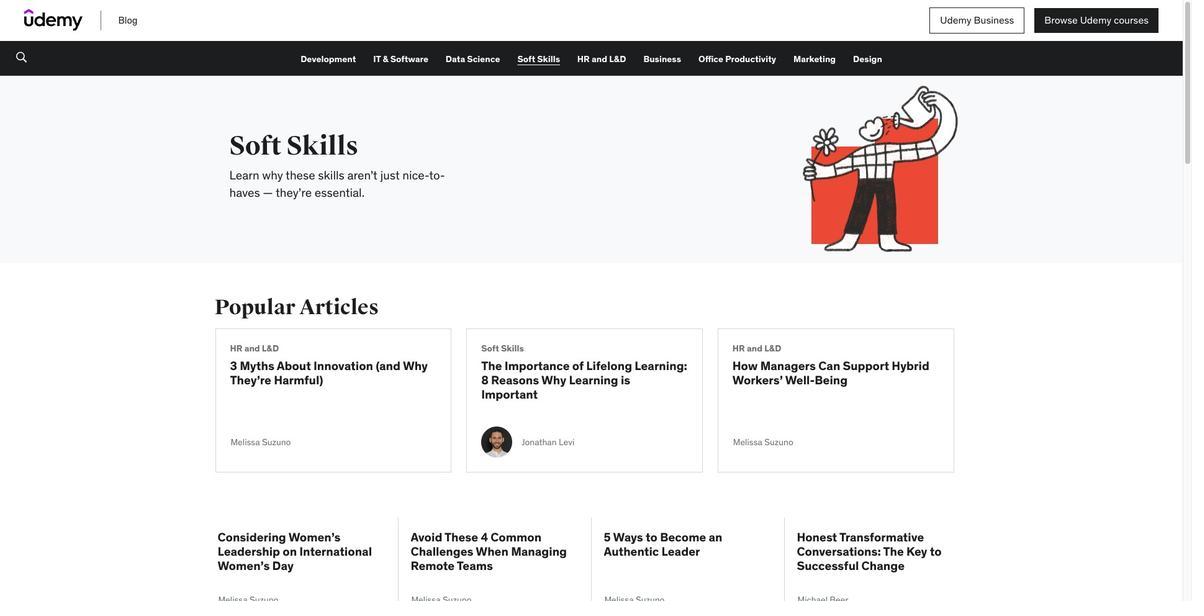 Task type: describe. For each thing, give the bounding box(es) containing it.
jonathan levi
[[522, 436, 575, 447]]

udemy business link
[[930, 8, 1025, 33]]

to-
[[429, 167, 445, 182]]

1 horizontal spatial hr
[[577, 53, 590, 65]]

these
[[286, 167, 315, 182]]

—
[[263, 185, 273, 200]]

hr and l&d how managers can support hybrid workers' well-being
[[733, 343, 930, 387]]

learning
[[569, 373, 618, 387]]

melissa suzuno for they're
[[231, 436, 291, 447]]

just
[[380, 167, 400, 182]]

hr and l&d
[[577, 53, 626, 65]]

8
[[481, 373, 489, 387]]

soft skills the importance of lifelong learning: 8 reasons why learning is important
[[481, 343, 687, 402]]

essential.
[[315, 185, 365, 200]]

popular
[[215, 294, 295, 320]]

leader
[[662, 544, 700, 559]]

soft for soft skills the importance of lifelong learning: 8 reasons why learning is important
[[481, 343, 499, 354]]

international
[[299, 544, 372, 559]]

blog
[[118, 14, 138, 26]]

0 vertical spatial business
[[974, 14, 1014, 26]]

data science
[[446, 53, 500, 65]]

soft for soft skills learn why these skills aren't just nice-to- haves — they're essential.
[[229, 130, 282, 162]]

skills for soft skills the importance of lifelong learning: 8 reasons why learning is important
[[501, 343, 524, 354]]

it & software
[[373, 53, 428, 65]]

leadership
[[218, 544, 280, 559]]

skills for soft skills
[[537, 53, 560, 65]]

hr and l&d 3 myths about innovation (and why they're harmful)
[[230, 343, 428, 387]]

avoid these 4 common challenges when managing remote teams
[[411, 530, 567, 573]]

managing
[[511, 544, 567, 559]]

managers
[[760, 358, 816, 373]]

is
[[621, 373, 630, 387]]

teams
[[457, 558, 493, 573]]

honest transformative conversations: the key to successful change link
[[797, 530, 965, 573]]

honest
[[797, 530, 837, 545]]

Search text field
[[0, 41, 37, 76]]

they're
[[230, 373, 271, 387]]

these
[[445, 530, 478, 545]]

an
[[709, 530, 722, 545]]

of
[[572, 358, 584, 373]]

soft for soft skills
[[517, 53, 535, 65]]

0 horizontal spatial women's
[[218, 558, 270, 573]]

blog link
[[118, 14, 138, 26]]

marketing
[[794, 53, 836, 65]]

2 udemy from the left
[[1080, 14, 1112, 26]]

3
[[230, 358, 237, 373]]

articles
[[299, 294, 379, 320]]

avoid
[[411, 530, 442, 545]]

it
[[373, 53, 381, 65]]

reasons
[[491, 373, 539, 387]]

innovation
[[314, 358, 373, 373]]

1 horizontal spatial and
[[592, 53, 607, 65]]

courses
[[1114, 14, 1149, 26]]

office
[[698, 53, 723, 65]]

aren't
[[347, 167, 377, 182]]

search icon image
[[16, 51, 27, 63]]

learning:
[[635, 358, 687, 373]]

avoid these 4 common challenges when managing remote teams link
[[411, 530, 578, 573]]

to inside honest transformative conversations: the key to successful change
[[930, 544, 942, 559]]

and for how managers can support hybrid workers' well-being
[[747, 343, 763, 354]]

authentic
[[604, 544, 659, 559]]

well-
[[785, 373, 815, 387]]

development link
[[301, 53, 356, 65]]

being
[[815, 373, 848, 387]]

4
[[481, 530, 488, 545]]

harmful)
[[274, 373, 323, 387]]

ways
[[613, 530, 643, 545]]

the importance of lifelong learning: 8 reasons why learning is important link
[[481, 358, 688, 402]]

udemy business
[[940, 14, 1014, 26]]

hr for how managers can support hybrid workers' well-being
[[733, 343, 745, 354]]

marketing link
[[794, 53, 836, 65]]

they're
[[276, 185, 312, 200]]

science
[[467, 53, 500, 65]]

workers'
[[733, 373, 783, 387]]

why inside soft skills the importance of lifelong learning: 8 reasons why learning is important
[[541, 373, 566, 387]]

productivity
[[725, 53, 776, 65]]

learn
[[229, 167, 259, 182]]

(and
[[376, 358, 401, 373]]

melissa for how managers can support hybrid workers' well-being
[[733, 436, 762, 447]]

transformative
[[839, 530, 924, 545]]

about
[[277, 358, 311, 373]]

skills for soft skills learn why these skills aren't just nice-to- haves — they're essential.
[[287, 130, 358, 162]]

conversations:
[[797, 544, 881, 559]]



Task type: vqa. For each thing, say whether or not it's contained in the screenshot.
top the The
yes



Task type: locate. For each thing, give the bounding box(es) containing it.
l&d
[[609, 53, 626, 65], [262, 343, 279, 354], [764, 343, 782, 354]]

1 horizontal spatial to
[[930, 544, 942, 559]]

and for 3 myths about innovation (and why they're harmful)
[[244, 343, 260, 354]]

it & software link
[[373, 53, 428, 65]]

5 ways to become an authentic leader
[[604, 530, 722, 559]]

and up myths
[[244, 343, 260, 354]]

soft up learn
[[229, 130, 282, 162]]

hr and l&d link
[[577, 53, 626, 65]]

0 horizontal spatial udemy
[[940, 14, 972, 26]]

melissa for 3 myths about innovation (and why they're harmful)
[[231, 436, 260, 447]]

2 melissa from the left
[[733, 436, 762, 447]]

on
[[283, 544, 297, 559]]

myths
[[240, 358, 274, 373]]

and up how
[[747, 343, 763, 354]]

1 vertical spatial women's
[[218, 558, 270, 573]]

3 myths about innovation (and why they're harmful) link
[[230, 358, 437, 401]]

0 horizontal spatial melissa
[[231, 436, 260, 447]]

1 horizontal spatial l&d
[[609, 53, 626, 65]]

skills
[[318, 167, 345, 182]]

udemy
[[940, 14, 972, 26], [1080, 14, 1112, 26]]

&
[[383, 53, 388, 65]]

1 horizontal spatial women's
[[289, 530, 341, 545]]

2 suzuno from the left
[[765, 436, 793, 447]]

0 horizontal spatial skills
[[287, 130, 358, 162]]

l&d for 3 myths about innovation (and why they're harmful)
[[262, 343, 279, 354]]

l&d up managers
[[764, 343, 782, 354]]

2 horizontal spatial soft
[[517, 53, 535, 65]]

0 horizontal spatial suzuno
[[262, 436, 291, 447]]

0 vertical spatial women's
[[289, 530, 341, 545]]

5
[[604, 530, 611, 545]]

1 melissa suzuno from the left
[[231, 436, 291, 447]]

data
[[446, 53, 465, 65]]

data science link
[[446, 53, 500, 65]]

2 vertical spatial skills
[[501, 343, 524, 354]]

why right (and
[[403, 358, 428, 373]]

and inside hr and l&d 3 myths about innovation (and why they're harmful)
[[244, 343, 260, 354]]

1 horizontal spatial business
[[974, 14, 1014, 26]]

soft up 8
[[481, 343, 499, 354]]

support
[[843, 358, 889, 373]]

skills inside 'soft skills learn why these skills aren't just nice-to- haves — they're essential.'
[[287, 130, 358, 162]]

and inside the hr and l&d how managers can support hybrid workers' well-being
[[747, 343, 763, 354]]

1 suzuno from the left
[[262, 436, 291, 447]]

haves
[[229, 185, 260, 200]]

2 horizontal spatial skills
[[537, 53, 560, 65]]

skills inside soft skills the importance of lifelong learning: 8 reasons why learning is important
[[501, 343, 524, 354]]

hr right soft skills
[[577, 53, 590, 65]]

0 horizontal spatial and
[[244, 343, 260, 354]]

women's down considering
[[218, 558, 270, 573]]

change
[[862, 558, 905, 573]]

melissa suzuno for well-
[[733, 436, 793, 447]]

and right soft skills
[[592, 53, 607, 65]]

1 vertical spatial skills
[[287, 130, 358, 162]]

considering women's leadership on international women's day link
[[218, 530, 385, 573]]

hr inside the hr and l&d how managers can support hybrid workers' well-being
[[733, 343, 745, 354]]

soft inside soft skills the importance of lifelong learning: 8 reasons why learning is important
[[481, 343, 499, 354]]

soft right the science
[[517, 53, 535, 65]]

1 horizontal spatial udemy
[[1080, 14, 1112, 26]]

udemy image
[[24, 7, 82, 32]]

popular articles
[[215, 294, 379, 320]]

design link
[[853, 53, 882, 65]]

2 horizontal spatial and
[[747, 343, 763, 354]]

jonathan
[[522, 436, 557, 447]]

hr for 3 myths about innovation (and why they're harmful)
[[230, 343, 242, 354]]

l&d up myths
[[262, 343, 279, 354]]

lifelong
[[586, 358, 632, 373]]

browse
[[1045, 14, 1078, 26]]

2 horizontal spatial l&d
[[764, 343, 782, 354]]

skills left hr and l&d
[[537, 53, 560, 65]]

0 vertical spatial the
[[481, 358, 502, 373]]

0 horizontal spatial l&d
[[262, 343, 279, 354]]

0 horizontal spatial to
[[646, 530, 658, 545]]

important
[[481, 387, 538, 402]]

to right key
[[930, 544, 942, 559]]

suzuno for well-
[[765, 436, 793, 447]]

business link
[[644, 53, 681, 65]]

suzuno for they're
[[262, 436, 291, 447]]

melissa suzuno
[[231, 436, 291, 447], [733, 436, 793, 447]]

why left of
[[541, 373, 566, 387]]

development
[[301, 53, 356, 65]]

the inside soft skills the importance of lifelong learning: 8 reasons why learning is important
[[481, 358, 502, 373]]

hr up 3 on the bottom left
[[230, 343, 242, 354]]

honest transformative conversations: the key to successful change
[[797, 530, 942, 573]]

why
[[262, 167, 283, 182]]

office productivity
[[698, 53, 776, 65]]

l&d inside hr and l&d 3 myths about innovation (and why they're harmful)
[[262, 343, 279, 354]]

2 melissa suzuno from the left
[[733, 436, 793, 447]]

skills up skills
[[287, 130, 358, 162]]

skills up importance
[[501, 343, 524, 354]]

to right ways on the bottom right
[[646, 530, 658, 545]]

1 horizontal spatial melissa suzuno
[[733, 436, 793, 447]]

key
[[907, 544, 927, 559]]

0 horizontal spatial hr
[[230, 343, 242, 354]]

the up important
[[481, 358, 502, 373]]

to
[[646, 530, 658, 545], [930, 544, 942, 559]]

the left key
[[883, 544, 904, 559]]

to inside 5 ways to become an authentic leader
[[646, 530, 658, 545]]

2 horizontal spatial hr
[[733, 343, 745, 354]]

hr
[[577, 53, 590, 65], [230, 343, 242, 354], [733, 343, 745, 354]]

2 vertical spatial soft
[[481, 343, 499, 354]]

hr inside hr and l&d 3 myths about innovation (and why they're harmful)
[[230, 343, 242, 354]]

soft
[[517, 53, 535, 65], [229, 130, 282, 162], [481, 343, 499, 354]]

the inside honest transformative conversations: the key to successful change
[[883, 544, 904, 559]]

why
[[403, 358, 428, 373], [541, 373, 566, 387]]

hybrid
[[892, 358, 930, 373]]

soft skills
[[517, 53, 560, 65]]

1 vertical spatial soft
[[229, 130, 282, 162]]

1 horizontal spatial melissa
[[733, 436, 762, 447]]

day
[[272, 558, 294, 573]]

skills
[[537, 53, 560, 65], [287, 130, 358, 162], [501, 343, 524, 354]]

0 horizontal spatial business
[[644, 53, 681, 65]]

considering women's leadership on international women's day
[[218, 530, 372, 573]]

browse udemy courses link
[[1035, 8, 1159, 33]]

design
[[853, 53, 882, 65]]

0 horizontal spatial the
[[481, 358, 502, 373]]

office productivity link
[[698, 53, 776, 65]]

1 udemy from the left
[[940, 14, 972, 26]]

how managers can support hybrid workers' well-being link
[[733, 358, 939, 401]]

hr up how
[[733, 343, 745, 354]]

the
[[481, 358, 502, 373], [883, 544, 904, 559]]

soft inside 'soft skills learn why these skills aren't just nice-to- haves — they're essential.'
[[229, 130, 282, 162]]

1 melissa from the left
[[231, 436, 260, 447]]

0 horizontal spatial why
[[403, 358, 428, 373]]

nice-
[[403, 167, 429, 182]]

1 vertical spatial business
[[644, 53, 681, 65]]

levi
[[559, 436, 575, 447]]

l&d left business link
[[609, 53, 626, 65]]

1 horizontal spatial skills
[[501, 343, 524, 354]]

l&d inside the hr and l&d how managers can support hybrid workers' well-being
[[764, 343, 782, 354]]

5 ways to become an authentic leader link
[[604, 530, 772, 573]]

0 vertical spatial soft
[[517, 53, 535, 65]]

1 horizontal spatial suzuno
[[765, 436, 793, 447]]

become
[[660, 530, 706, 545]]

women's up day
[[289, 530, 341, 545]]

1 vertical spatial the
[[883, 544, 904, 559]]

1 horizontal spatial why
[[541, 373, 566, 387]]

l&d for how managers can support hybrid workers' well-being
[[764, 343, 782, 354]]

software
[[390, 53, 428, 65]]

why inside hr and l&d 3 myths about innovation (and why they're harmful)
[[403, 358, 428, 373]]

0 vertical spatial skills
[[537, 53, 560, 65]]

soft skills link
[[517, 53, 560, 65]]

importance
[[505, 358, 570, 373]]

1 horizontal spatial the
[[883, 544, 904, 559]]

when
[[476, 544, 508, 559]]

0 horizontal spatial soft
[[229, 130, 282, 162]]

challenges
[[411, 544, 473, 559]]

can
[[818, 358, 840, 373]]

common
[[491, 530, 542, 545]]

considering
[[218, 530, 286, 545]]

soft skills learn why these skills aren't just nice-to- haves — they're essential.
[[229, 130, 445, 200]]

suzuno
[[262, 436, 291, 447], [765, 436, 793, 447]]

1 horizontal spatial soft
[[481, 343, 499, 354]]

0 horizontal spatial melissa suzuno
[[231, 436, 291, 447]]



